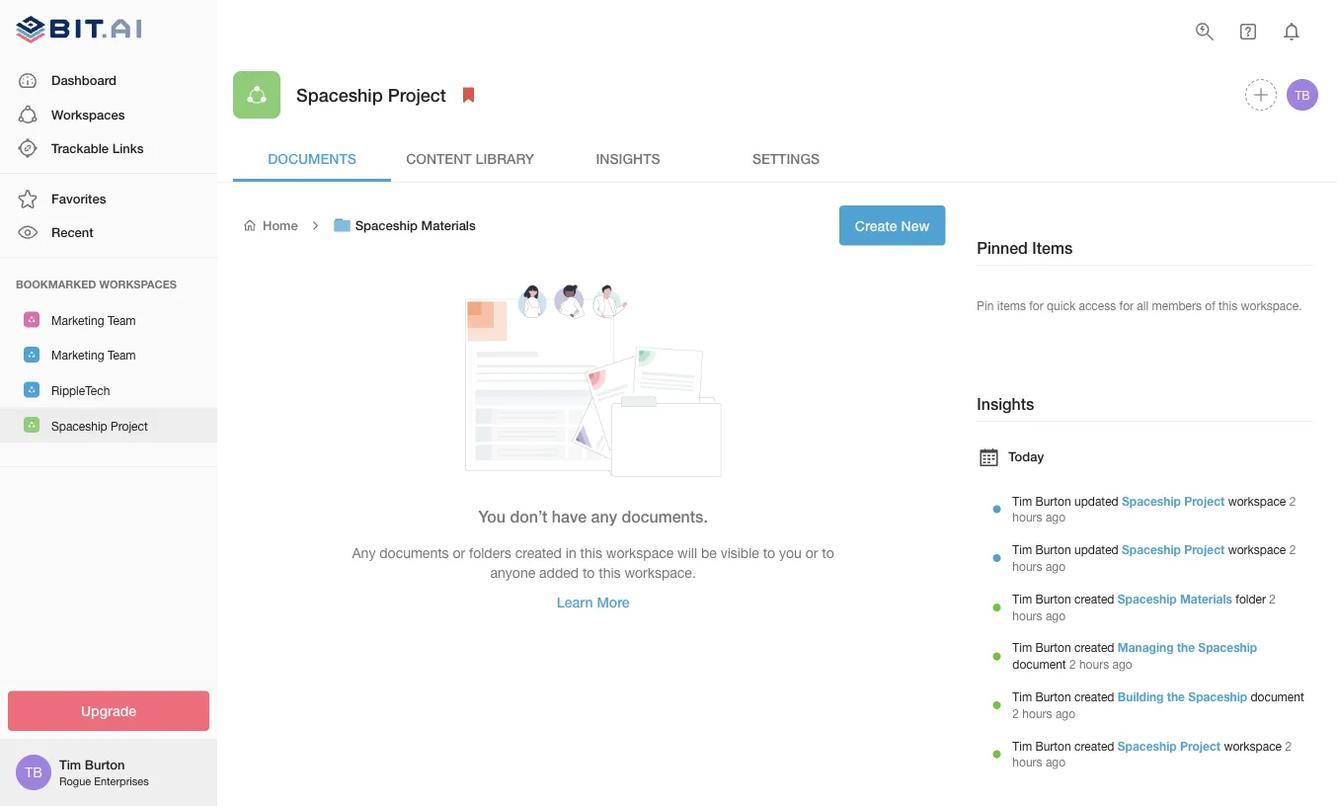 Task type: locate. For each thing, give the bounding box(es) containing it.
project for bottommost spaceship project link
[[1181, 739, 1221, 753]]

1 horizontal spatial or
[[806, 545, 819, 561]]

home
[[263, 218, 298, 233]]

you don't have any documents.
[[479, 507, 708, 526]]

2 vertical spatial spaceship project link
[[1118, 739, 1221, 753]]

workspace for bottommost spaceship project link
[[1225, 739, 1283, 753]]

tim inside tim burton created managing the spaceship document 2 hours ago
[[1013, 641, 1033, 655]]

0 vertical spatial updated
[[1075, 494, 1119, 508]]

don't
[[510, 507, 548, 526]]

learn more link
[[541, 582, 646, 622]]

2 team from the top
[[108, 348, 136, 362]]

members
[[1153, 298, 1202, 312]]

1 2 hours ago from the top
[[1013, 494, 1297, 524]]

tb
[[1296, 88, 1311, 102], [25, 764, 42, 781]]

tim burton updated spaceship project workspace
[[1013, 494, 1287, 508], [1013, 543, 1287, 557]]

library
[[476, 150, 534, 166]]

1 team from the top
[[108, 313, 136, 327]]

to right added
[[583, 564, 595, 581]]

1 vertical spatial marketing
[[51, 348, 104, 362]]

2 2 hours ago from the top
[[1013, 543, 1297, 573]]

spaceship project up documents link
[[296, 84, 446, 105]]

0 horizontal spatial workspace.
[[625, 564, 696, 581]]

1 vertical spatial tb
[[25, 764, 42, 781]]

1 marketing from the top
[[51, 313, 104, 327]]

0 vertical spatial materials
[[422, 218, 476, 233]]

spaceship inside spaceship project button
[[51, 419, 107, 433]]

1 vertical spatial marketing team
[[51, 348, 136, 362]]

the inside tim burton created managing the spaceship document 2 hours ago
[[1178, 641, 1196, 655]]

more
[[597, 594, 630, 610]]

1 vertical spatial the
[[1168, 690, 1186, 704]]

added
[[540, 564, 579, 581]]

updated
[[1075, 494, 1119, 508], [1075, 543, 1119, 557]]

2 tim burton updated spaceship project workspace from the top
[[1013, 543, 1287, 557]]

created up added
[[516, 545, 562, 561]]

marketing
[[51, 313, 104, 327], [51, 348, 104, 362]]

created
[[516, 545, 562, 561], [1075, 592, 1115, 606], [1075, 641, 1115, 655], [1075, 690, 1115, 704], [1075, 739, 1115, 753]]

team
[[108, 313, 136, 327], [108, 348, 136, 362]]

tim burton updated spaceship project workspace for the middle spaceship project link
[[1013, 543, 1287, 557]]

project
[[388, 84, 446, 105], [111, 419, 148, 433], [1185, 494, 1226, 508], [1185, 543, 1226, 557], [1181, 739, 1221, 753]]

workspace
[[1229, 494, 1287, 508], [1229, 543, 1287, 557], [606, 545, 674, 561], [1225, 739, 1283, 753]]

the for managing
[[1178, 641, 1196, 655]]

marketing down bookmarked workspaces
[[51, 313, 104, 327]]

dashboard
[[51, 73, 117, 88]]

marketing team down bookmarked workspaces
[[51, 313, 136, 327]]

bookmarked
[[16, 278, 96, 291]]

1 horizontal spatial tb
[[1296, 88, 1311, 102]]

tim burton created spaceship materials folder
[[1013, 592, 1267, 606]]

marketing team button
[[0, 302, 217, 337], [0, 337, 217, 372]]

2 or from the left
[[806, 545, 819, 561]]

ago
[[1046, 510, 1066, 524], [1046, 559, 1066, 573], [1046, 608, 1066, 622], [1113, 657, 1133, 671], [1056, 706, 1076, 720], [1046, 755, 1066, 769]]

2 vertical spatial this
[[599, 564, 621, 581]]

document
[[1013, 657, 1067, 671], [1251, 690, 1305, 704]]

1 horizontal spatial materials
[[1181, 592, 1233, 606]]

for left quick
[[1030, 298, 1044, 312]]

0 vertical spatial workspace.
[[1242, 298, 1303, 312]]

content library
[[406, 150, 534, 166]]

tim for bottommost spaceship project link
[[1013, 739, 1033, 753]]

the for building
[[1168, 690, 1186, 704]]

or
[[453, 545, 466, 561], [806, 545, 819, 561]]

this right the of
[[1219, 298, 1238, 312]]

ago inside tim burton created managing the spaceship document 2 hours ago
[[1113, 657, 1133, 671]]

this up more
[[599, 564, 621, 581]]

hours for the middle spaceship project link
[[1013, 559, 1043, 573]]

tim burton created managing the spaceship document 2 hours ago
[[1013, 641, 1258, 671]]

1 vertical spatial materials
[[1181, 592, 1233, 606]]

to
[[764, 545, 776, 561], [822, 545, 835, 561], [583, 564, 595, 581]]

marketing team button down bookmarked workspaces
[[0, 302, 217, 337]]

workspace. right the of
[[1242, 298, 1303, 312]]

marketing team button up rippletech
[[0, 337, 217, 372]]

insights
[[596, 150, 661, 166], [978, 395, 1035, 413]]

4 2 hours ago from the top
[[1013, 739, 1293, 769]]

items
[[1033, 239, 1073, 257]]

trackable links button
[[0, 131, 217, 165]]

have
[[552, 507, 587, 526]]

1 vertical spatial workspace.
[[625, 564, 696, 581]]

0 vertical spatial the
[[1178, 641, 1196, 655]]

ago for the middle spaceship project link
[[1046, 559, 1066, 573]]

2 hours ago for the middle spaceship project link
[[1013, 543, 1297, 573]]

marketing team for 2nd marketing team button from the bottom
[[51, 313, 136, 327]]

0 vertical spatial tb
[[1296, 88, 1311, 102]]

0 horizontal spatial insights
[[596, 150, 661, 166]]

2 updated from the top
[[1075, 543, 1119, 557]]

burton for building the spaceship link
[[1036, 690, 1072, 704]]

spaceship project down rippletech button
[[51, 419, 148, 433]]

spaceship
[[296, 84, 383, 105], [355, 218, 418, 233], [51, 419, 107, 433], [1123, 494, 1182, 508], [1123, 543, 1182, 557], [1118, 592, 1177, 606], [1199, 641, 1258, 655], [1189, 690, 1248, 704], [1118, 739, 1177, 753]]

burton for managing the spaceship link
[[1036, 641, 1072, 655]]

burton inside tim burton created building the spaceship document 2 hours ago
[[1036, 690, 1072, 704]]

the right building on the bottom
[[1168, 690, 1186, 704]]

managing
[[1118, 641, 1174, 655]]

created left building on the bottom
[[1075, 690, 1115, 704]]

hours
[[1013, 510, 1043, 524], [1013, 559, 1043, 573], [1013, 608, 1043, 622], [1080, 657, 1110, 671], [1023, 706, 1053, 720], [1013, 755, 1043, 769]]

tim for top spaceship project link
[[1013, 494, 1033, 508]]

1 vertical spatial spaceship project
[[51, 419, 148, 433]]

0 vertical spatial marketing
[[51, 313, 104, 327]]

1 vertical spatial updated
[[1075, 543, 1119, 557]]

tab list containing documents
[[233, 134, 1322, 182]]

hours for top spaceship project link
[[1013, 510, 1043, 524]]

created down tim burton created building the spaceship document 2 hours ago
[[1075, 739, 1115, 753]]

spaceship project link
[[1123, 494, 1226, 508], [1123, 543, 1226, 557], [1118, 739, 1221, 753]]

2 hours ago
[[1013, 494, 1297, 524], [1013, 543, 1297, 573], [1013, 592, 1277, 622], [1013, 739, 1293, 769]]

team down workspaces
[[108, 313, 136, 327]]

create new
[[856, 217, 930, 234]]

tab list
[[233, 134, 1322, 182]]

pinned items
[[978, 239, 1073, 257]]

0 horizontal spatial document
[[1013, 657, 1067, 671]]

the right managing
[[1178, 641, 1196, 655]]

spaceship inside tim burton created managing the spaceship document 2 hours ago
[[1199, 641, 1258, 655]]

burton inside tim burton created managing the spaceship document 2 hours ago
[[1036, 641, 1072, 655]]

marketing up rippletech
[[51, 348, 104, 362]]

ago for top spaceship project link
[[1046, 510, 1066, 524]]

0 vertical spatial tim burton updated spaceship project workspace
[[1013, 494, 1287, 508]]

2
[[1290, 494, 1297, 508], [1290, 543, 1297, 557], [1270, 592, 1277, 606], [1070, 657, 1077, 671], [1013, 706, 1020, 720], [1286, 739, 1293, 753]]

tim for spaceship materials link
[[1013, 592, 1033, 606]]

or left folders
[[453, 545, 466, 561]]

tim burton updated spaceship project workspace for top spaceship project link
[[1013, 494, 1287, 508]]

bookmarked workspaces
[[16, 278, 177, 291]]

0 vertical spatial team
[[108, 313, 136, 327]]

2 for top spaceship project link
[[1290, 494, 1297, 508]]

document inside tim burton created managing the spaceship document 2 hours ago
[[1013, 657, 1067, 671]]

team up rippletech button
[[108, 348, 136, 362]]

items
[[998, 298, 1027, 312]]

tim burton rogue enterprises
[[59, 757, 149, 788]]

tim
[[1013, 494, 1033, 508], [1013, 543, 1033, 557], [1013, 592, 1033, 606], [1013, 641, 1033, 655], [1013, 690, 1033, 704], [1013, 739, 1033, 753], [59, 757, 81, 772]]

1 marketing team from the top
[[51, 313, 136, 327]]

ago for bottommost spaceship project link
[[1046, 755, 1066, 769]]

updated for the middle spaceship project link
[[1075, 543, 1119, 557]]

project inside button
[[111, 419, 148, 433]]

1 tim burton updated spaceship project workspace from the top
[[1013, 494, 1287, 508]]

marketing team up rippletech
[[51, 348, 136, 362]]

burton for spaceship materials link
[[1036, 592, 1072, 606]]

2 inside tim burton created managing the spaceship document 2 hours ago
[[1070, 657, 1077, 671]]

recent button
[[0, 216, 217, 250]]

tim for the middle spaceship project link
[[1013, 543, 1033, 557]]

burton
[[1036, 494, 1072, 508], [1036, 543, 1072, 557], [1036, 592, 1072, 606], [1036, 641, 1072, 655], [1036, 690, 1072, 704], [1036, 739, 1072, 753], [85, 757, 125, 772]]

2 hours ago for spaceship materials link
[[1013, 592, 1277, 622]]

tim inside tim burton rogue enterprises
[[59, 757, 81, 772]]

documents
[[380, 545, 449, 561]]

document inside tim burton created building the spaceship document 2 hours ago
[[1251, 690, 1305, 704]]

pinned
[[978, 239, 1029, 257]]

pin
[[978, 298, 994, 312]]

hours for spaceship materials link
[[1013, 608, 1043, 622]]

to right you
[[822, 545, 835, 561]]

workspaces
[[99, 278, 177, 291]]

any
[[352, 545, 376, 561]]

0 horizontal spatial for
[[1030, 298, 1044, 312]]

tim inside tim burton created building the spaceship document 2 hours ago
[[1013, 690, 1033, 704]]

trackable links
[[51, 140, 144, 156]]

1 horizontal spatial insights
[[978, 395, 1035, 413]]

1 vertical spatial insights
[[978, 395, 1035, 413]]

1 horizontal spatial document
[[1251, 690, 1305, 704]]

0 vertical spatial spaceship project link
[[1123, 494, 1226, 508]]

created left managing
[[1075, 641, 1115, 655]]

0 horizontal spatial tb
[[25, 764, 42, 781]]

1 horizontal spatial for
[[1120, 298, 1134, 312]]

workspace for the middle spaceship project link
[[1229, 543, 1287, 557]]

of
[[1206, 298, 1216, 312]]

materials down content
[[422, 218, 476, 233]]

managing the spaceship link
[[1118, 641, 1258, 655]]

will
[[678, 545, 698, 561]]

ago inside tim burton created building the spaceship document 2 hours ago
[[1056, 706, 1076, 720]]

in
[[566, 545, 577, 561]]

0 vertical spatial document
[[1013, 657, 1067, 671]]

rogue
[[59, 775, 91, 788]]

workspace. down will
[[625, 564, 696, 581]]

trackable
[[51, 140, 109, 156]]

created for tim burton created spaceship project workspace
[[1075, 739, 1115, 753]]

materials left folder
[[1181, 592, 1233, 606]]

1 vertical spatial team
[[108, 348, 136, 362]]

0 vertical spatial insights
[[596, 150, 661, 166]]

created inside tim burton created managing the spaceship document 2 hours ago
[[1075, 641, 1115, 655]]

workspace for top spaceship project link
[[1229, 494, 1287, 508]]

workspace.
[[1242, 298, 1303, 312], [625, 564, 696, 581]]

this
[[1219, 298, 1238, 312], [581, 545, 603, 561], [599, 564, 621, 581]]

access
[[1079, 298, 1117, 312]]

folder
[[1236, 592, 1267, 606]]

materials
[[422, 218, 476, 233], [1181, 592, 1233, 606]]

0 vertical spatial spaceship project
[[296, 84, 446, 105]]

document for tim burton created building the spaceship document 2 hours ago
[[1251, 690, 1305, 704]]

1 horizontal spatial workspace.
[[1242, 298, 1303, 312]]

2 marketing team from the top
[[51, 348, 136, 362]]

workspace inside any documents or folders created in this workspace will be visible to you or to anyone added to this workspace.
[[606, 545, 674, 561]]

for left all
[[1120, 298, 1134, 312]]

tim burton created building the spaceship document 2 hours ago
[[1013, 690, 1305, 720]]

created up tim burton created managing the spaceship document 2 hours ago
[[1075, 592, 1115, 606]]

upgrade
[[81, 703, 136, 719]]

insights inside tab list
[[596, 150, 661, 166]]

to left you
[[764, 545, 776, 561]]

be
[[702, 545, 717, 561]]

0 vertical spatial marketing team
[[51, 313, 136, 327]]

for
[[1030, 298, 1044, 312], [1120, 298, 1134, 312]]

hours for bottommost spaceship project link
[[1013, 755, 1043, 769]]

created inside tim burton created building the spaceship document 2 hours ago
[[1075, 690, 1115, 704]]

hours inside tim burton created managing the spaceship document 2 hours ago
[[1080, 657, 1110, 671]]

2 hours ago for top spaceship project link
[[1013, 494, 1297, 524]]

1 vertical spatial tim burton updated spaceship project workspace
[[1013, 543, 1287, 557]]

team for 2nd marketing team button
[[108, 348, 136, 362]]

learn
[[557, 594, 593, 610]]

1 horizontal spatial to
[[764, 545, 776, 561]]

1 updated from the top
[[1075, 494, 1119, 508]]

1 marketing team button from the top
[[0, 302, 217, 337]]

3 2 hours ago from the top
[[1013, 592, 1277, 622]]

marketing team
[[51, 313, 136, 327], [51, 348, 136, 362]]

created for tim burton created building the spaceship document 2 hours ago
[[1075, 690, 1115, 704]]

the inside tim burton created building the spaceship document 2 hours ago
[[1168, 690, 1186, 704]]

anyone
[[491, 564, 536, 581]]

this right the in at the left bottom of page
[[581, 545, 603, 561]]

0 horizontal spatial spaceship project
[[51, 419, 148, 433]]

or right you
[[806, 545, 819, 561]]

the
[[1178, 641, 1196, 655], [1168, 690, 1186, 704]]

home link
[[241, 217, 298, 235]]

1 vertical spatial document
[[1251, 690, 1305, 704]]

2 for bottommost spaceship project link
[[1286, 739, 1293, 753]]

0 horizontal spatial or
[[453, 545, 466, 561]]



Task type: describe. For each thing, give the bounding box(es) containing it.
today
[[1009, 448, 1045, 464]]

you
[[479, 507, 506, 526]]

created for tim burton created managing the spaceship document 2 hours ago
[[1075, 641, 1115, 655]]

settings
[[753, 150, 820, 166]]

1 vertical spatial spaceship project link
[[1123, 543, 1226, 557]]

2 hours ago for bottommost spaceship project link
[[1013, 739, 1293, 769]]

insights link
[[549, 134, 708, 182]]

spaceship materials
[[355, 218, 476, 233]]

workspaces button
[[0, 98, 217, 131]]

favorites
[[51, 191, 106, 206]]

burton for the middle spaceship project link
[[1036, 543, 1072, 557]]

documents.
[[622, 507, 708, 526]]

any documents or folders created in this workspace will be visible to you or to anyone added to this workspace.
[[352, 545, 835, 581]]

content library link
[[391, 134, 549, 182]]

learn more
[[557, 594, 630, 610]]

tb inside button
[[1296, 88, 1311, 102]]

tim for managing the spaceship link
[[1013, 641, 1033, 655]]

pin items for quick access for all members of this workspace.
[[978, 298, 1303, 312]]

marketing team for 2nd marketing team button
[[51, 348, 136, 362]]

burton inside tim burton rogue enterprises
[[85, 757, 125, 772]]

content
[[406, 150, 472, 166]]

all
[[1138, 298, 1149, 312]]

2 marketing team button from the top
[[0, 337, 217, 372]]

1 or from the left
[[453, 545, 466, 561]]

hours inside tim burton created building the spaceship document 2 hours ago
[[1023, 706, 1053, 720]]

tim for building the spaceship link
[[1013, 690, 1033, 704]]

1 for from the left
[[1030, 298, 1044, 312]]

2 inside tim burton created building the spaceship document 2 hours ago
[[1013, 706, 1020, 720]]

rippletech
[[51, 384, 110, 397]]

2 for spaceship materials link
[[1270, 592, 1277, 606]]

1 vertical spatial this
[[581, 545, 603, 561]]

workspace. inside any documents or folders created in this workspace will be visible to you or to anyone added to this workspace.
[[625, 564, 696, 581]]

workspaces
[[51, 107, 125, 122]]

building
[[1118, 690, 1164, 704]]

you
[[780, 545, 802, 561]]

settings link
[[708, 134, 866, 182]]

ago for spaceship materials link
[[1046, 608, 1066, 622]]

0 vertical spatial this
[[1219, 298, 1238, 312]]

recent
[[51, 225, 94, 240]]

spaceship project inside button
[[51, 419, 148, 433]]

document for tim burton created managing the spaceship document 2 hours ago
[[1013, 657, 1067, 671]]

visible
[[721, 545, 760, 561]]

created for tim burton created spaceship materials folder
[[1075, 592, 1115, 606]]

remove bookmark image
[[457, 83, 481, 107]]

project for top spaceship project link
[[1185, 494, 1226, 508]]

2 for from the left
[[1120, 298, 1134, 312]]

updated for top spaceship project link
[[1075, 494, 1119, 508]]

create
[[856, 217, 898, 234]]

building the spaceship link
[[1118, 690, 1248, 704]]

0 horizontal spatial to
[[583, 564, 595, 581]]

2 for the middle spaceship project link
[[1290, 543, 1297, 557]]

burton for bottommost spaceship project link
[[1036, 739, 1072, 753]]

spaceship materials link
[[1118, 592, 1233, 606]]

1 horizontal spatial spaceship project
[[296, 84, 446, 105]]

folders
[[469, 545, 512, 561]]

new
[[902, 217, 930, 234]]

create new button
[[840, 206, 946, 246]]

dashboard button
[[0, 64, 217, 98]]

project for the middle spaceship project link
[[1185, 543, 1226, 557]]

burton for top spaceship project link
[[1036, 494, 1072, 508]]

2 marketing from the top
[[51, 348, 104, 362]]

2 horizontal spatial to
[[822, 545, 835, 561]]

links
[[112, 140, 144, 156]]

quick
[[1047, 298, 1076, 312]]

tim burton created spaceship project workspace
[[1013, 739, 1283, 753]]

upgrade button
[[8, 691, 209, 731]]

spaceship inside tim burton created building the spaceship document 2 hours ago
[[1189, 690, 1248, 704]]

tb button
[[1285, 76, 1322, 114]]

spaceship project button
[[0, 407, 217, 443]]

rippletech button
[[0, 372, 217, 407]]

created inside any documents or folders created in this workspace will be visible to you or to anyone added to this workspace.
[[516, 545, 562, 561]]

documents link
[[233, 134, 391, 182]]

team for 2nd marketing team button from the bottom
[[108, 313, 136, 327]]

0 horizontal spatial materials
[[422, 218, 476, 233]]

favorites button
[[0, 182, 217, 216]]

documents
[[268, 150, 357, 166]]

any
[[591, 507, 618, 526]]

enterprises
[[94, 775, 149, 788]]



Task type: vqa. For each thing, say whether or not it's contained in the screenshot.
BOOKMARKED
yes



